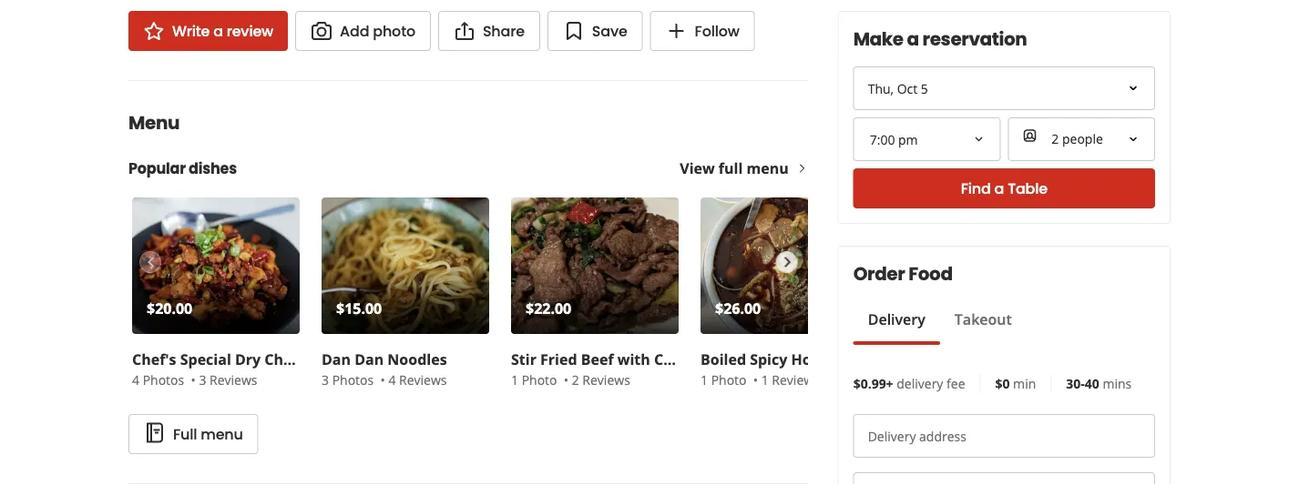 Task type: vqa. For each thing, say whether or not it's contained in the screenshot.
Yelp burst image on the bottom of page
no



Task type: locate. For each thing, give the bounding box(es) containing it.
1 review
[[762, 371, 814, 389]]

delivery inside "tab list"
[[868, 310, 926, 330]]

1 horizontal spatial reviews
[[399, 371, 447, 389]]

menu right full at the left bottom
[[201, 424, 243, 445]]

4 inside chef's special dry chili chicken 4 photos
[[132, 371, 139, 389]]

delivery left address
[[868, 428, 917, 445]]

write
[[172, 21, 210, 41]]

order food
[[854, 262, 953, 287]]

dan right chili
[[322, 350, 351, 370]]

1 inside boiled spicy hot pot 1 photo
[[701, 371, 708, 389]]

1 vertical spatial delivery
[[868, 428, 917, 445]]

photo down boiled
[[712, 371, 747, 389]]

4
[[132, 371, 139, 389], [389, 371, 396, 389]]

1 down "spicy"
[[762, 371, 769, 389]]

follow
[[695, 21, 740, 41]]

food
[[909, 262, 953, 287]]

2 dan from the left
[[355, 350, 384, 370]]

None field
[[856, 119, 999, 160]]

delivery down order food
[[868, 310, 926, 330]]

add photo
[[340, 21, 416, 41]]

0 horizontal spatial 3
[[199, 371, 206, 389]]

1 horizontal spatial a
[[908, 26, 920, 52]]

3 reviews from the left
[[583, 371, 631, 389]]

4 reviews
[[389, 371, 447, 389]]

1
[[511, 371, 519, 389], [701, 371, 708, 389], [762, 371, 769, 389]]

spicy
[[750, 350, 788, 370]]

1 vertical spatial menu
[[201, 424, 243, 445]]

2 1 from the left
[[701, 371, 708, 389]]

0 horizontal spatial 4
[[132, 371, 139, 389]]

menu element
[[99, 80, 872, 455]]

reviews down noodles
[[399, 371, 447, 389]]

write a review
[[172, 21, 274, 41]]

review
[[772, 371, 814, 389]]

$0.99+
[[854, 375, 894, 392]]

reviews down dry
[[210, 371, 258, 389]]

24 add v2 image
[[666, 20, 688, 42]]

0 horizontal spatial 1
[[511, 371, 519, 389]]

24 share v2 image
[[454, 20, 476, 42]]

0 horizontal spatial a
[[213, 21, 223, 41]]

photos
[[143, 371, 184, 389], [332, 371, 374, 389]]

special
[[180, 350, 231, 370]]

1 horizontal spatial menu
[[747, 159, 789, 178]]

1 horizontal spatial 3
[[322, 371, 329, 389]]

0 horizontal spatial photos
[[143, 371, 184, 389]]

cilantro
[[654, 350, 713, 370]]

a right write
[[213, 21, 223, 41]]

dan
[[322, 350, 351, 370], [355, 350, 384, 370]]

chef's special dry chili chicken 4 photos
[[132, 350, 359, 389]]

photos down chicken
[[332, 371, 374, 389]]

2 reviews from the left
[[399, 371, 447, 389]]

1 reviews from the left
[[210, 371, 258, 389]]

a right make
[[908, 26, 920, 52]]

1 4 from the left
[[132, 371, 139, 389]]

a
[[213, 21, 223, 41], [908, 26, 920, 52], [995, 179, 1005, 199]]

3 down special
[[199, 371, 206, 389]]

2 delivery from the top
[[868, 428, 917, 445]]

delivery for delivery address
[[868, 428, 917, 445]]

1 photos from the left
[[143, 371, 184, 389]]

4 down noodles
[[389, 371, 396, 389]]

30-40 mins
[[1067, 375, 1132, 392]]

photo down stir
[[522, 371, 557, 389]]

1 horizontal spatial photos
[[332, 371, 374, 389]]

reviews down beef
[[583, 371, 631, 389]]

1 1 from the left
[[511, 371, 519, 389]]

0 horizontal spatial menu
[[201, 424, 243, 445]]

3
[[199, 371, 206, 389], [322, 371, 329, 389]]

photo
[[522, 371, 557, 389], [712, 371, 747, 389]]

2 photo from the left
[[712, 371, 747, 389]]

14 chevron right outline image
[[796, 162, 809, 175]]

0 vertical spatial delivery
[[868, 310, 926, 330]]

previous image
[[140, 252, 160, 273]]

0 vertical spatial menu
[[747, 159, 789, 178]]

photos down chef's
[[143, 371, 184, 389]]

2 horizontal spatial reviews
[[583, 371, 631, 389]]

3 reviews
[[199, 371, 258, 389]]

2 horizontal spatial a
[[995, 179, 1005, 199]]

3 down chicken
[[322, 371, 329, 389]]

2 horizontal spatial 1
[[762, 371, 769, 389]]

1 horizontal spatial 1
[[701, 371, 708, 389]]

dan left noodles
[[355, 350, 384, 370]]

$20.00
[[147, 299, 193, 319]]

menu left 14 chevron right outline image
[[747, 159, 789, 178]]

dan dan noodles 3 photos
[[322, 350, 447, 389]]

24 menu v2 image
[[144, 422, 166, 444]]

1 dan from the left
[[322, 350, 351, 370]]

reservation
[[923, 26, 1028, 52]]

2 3 from the left
[[322, 371, 329, 389]]

stir fried beef with cilantro image
[[511, 198, 679, 335]]

1 down boiled
[[701, 371, 708, 389]]

a for review
[[213, 21, 223, 41]]

add
[[340, 21, 370, 41]]

find a table link
[[854, 169, 1156, 209]]

tab list
[[854, 309, 1027, 346]]

4 down chef's
[[132, 371, 139, 389]]

takeout
[[955, 310, 1013, 330]]

view
[[680, 159, 715, 178]]

noodles
[[388, 350, 447, 370]]

address
[[920, 428, 967, 445]]

40
[[1086, 375, 1100, 392]]

delivery
[[868, 310, 926, 330], [868, 428, 917, 445]]

full menu link
[[129, 415, 259, 455]]

dry
[[235, 350, 261, 370]]

popular
[[129, 158, 186, 179]]

1 horizontal spatial photo
[[712, 371, 747, 389]]

boiled spicy hot pot image
[[701, 198, 869, 335]]

save button
[[548, 11, 643, 51]]

reviews
[[210, 371, 258, 389], [399, 371, 447, 389], [583, 371, 631, 389]]

delivery tab panel
[[854, 346, 1027, 353]]

next image
[[777, 252, 797, 273]]

view full menu
[[680, 159, 789, 178]]

1 horizontal spatial 4
[[389, 371, 396, 389]]

1 down stir
[[511, 371, 519, 389]]

$0.99+ delivery fee
[[854, 375, 966, 392]]

0 horizontal spatial photo
[[522, 371, 557, 389]]

mins
[[1103, 375, 1132, 392]]

30-
[[1067, 375, 1086, 392]]

1 photo from the left
[[522, 371, 557, 389]]

full
[[719, 159, 743, 178]]

photo inside boiled spicy hot pot 1 photo
[[712, 371, 747, 389]]

share
[[483, 21, 525, 41]]

2 photos from the left
[[332, 371, 374, 389]]

find
[[961, 179, 991, 199]]

1 delivery from the top
[[868, 310, 926, 330]]

0 horizontal spatial dan
[[322, 350, 351, 370]]

1 3 from the left
[[199, 371, 206, 389]]

1 horizontal spatial dan
[[355, 350, 384, 370]]

a right find
[[995, 179, 1005, 199]]

menu
[[747, 159, 789, 178], [201, 424, 243, 445]]

0 horizontal spatial reviews
[[210, 371, 258, 389]]



Task type: describe. For each thing, give the bounding box(es) containing it.
chicken
[[301, 350, 359, 370]]

$0 min
[[996, 375, 1037, 392]]

2 4 from the left
[[389, 371, 396, 389]]

share button
[[438, 11, 540, 51]]

stir
[[511, 350, 537, 370]]

$22.00
[[526, 299, 572, 319]]

with
[[618, 350, 651, 370]]

delivery for delivery
[[868, 310, 926, 330]]

popular dishes
[[129, 158, 237, 179]]

follow button
[[651, 11, 755, 51]]

view full menu link
[[680, 159, 809, 178]]

make
[[854, 26, 904, 52]]

pot
[[822, 350, 847, 370]]

$0
[[996, 375, 1011, 392]]

chili
[[265, 350, 297, 370]]

boiled
[[701, 350, 747, 370]]

chef's
[[132, 350, 176, 370]]

tab list containing delivery
[[854, 309, 1027, 346]]

stir fried beef with cilantro 1 photo
[[511, 350, 713, 389]]

delivery address
[[868, 428, 967, 445]]

$15.00
[[336, 299, 382, 319]]

reviews for dry
[[210, 371, 258, 389]]

fried
[[541, 350, 578, 370]]

24 camera v2 image
[[311, 20, 333, 42]]

delivery
[[897, 375, 944, 392]]

review
[[227, 21, 274, 41]]

find a table
[[961, 179, 1048, 199]]

Select a date text field
[[854, 67, 1156, 110]]

dan dan noodles image
[[322, 198, 490, 335]]

table
[[1008, 179, 1048, 199]]

fee
[[947, 375, 966, 392]]

dishes
[[189, 158, 237, 179]]

2
[[572, 371, 580, 389]]

photo inside stir fried beef with cilantro 1 photo
[[522, 371, 557, 389]]

hot
[[792, 350, 818, 370]]

$26.00
[[716, 299, 761, 319]]

boiled spicy hot pot 1 photo
[[701, 350, 847, 389]]

1 inside stir fried beef with cilantro 1 photo
[[511, 371, 519, 389]]

24 save outline v2 image
[[563, 20, 585, 42]]

reviews for noodles
[[399, 371, 447, 389]]

beef
[[581, 350, 614, 370]]

add photo link
[[295, 11, 431, 51]]

write a review link
[[129, 11, 288, 51]]

photos inside dan dan noodles 3 photos
[[332, 371, 374, 389]]

24 star v2 image
[[143, 20, 165, 42]]

chef's special dry chili chicken image
[[132, 198, 300, 335]]

2 reviews
[[572, 371, 631, 389]]

min
[[1014, 375, 1037, 392]]

order
[[854, 262, 906, 287]]

a for table
[[995, 179, 1005, 199]]

menu
[[129, 110, 180, 136]]

photo
[[373, 21, 416, 41]]

3 1 from the left
[[762, 371, 769, 389]]

full
[[173, 424, 197, 445]]

save
[[592, 21, 628, 41]]

reviews for beef
[[583, 371, 631, 389]]

make a reservation
[[854, 26, 1028, 52]]

3 inside dan dan noodles 3 photos
[[322, 371, 329, 389]]

full menu
[[173, 424, 243, 445]]

a for reservation
[[908, 26, 920, 52]]

photos inside chef's special dry chili chicken 4 photos
[[143, 371, 184, 389]]



